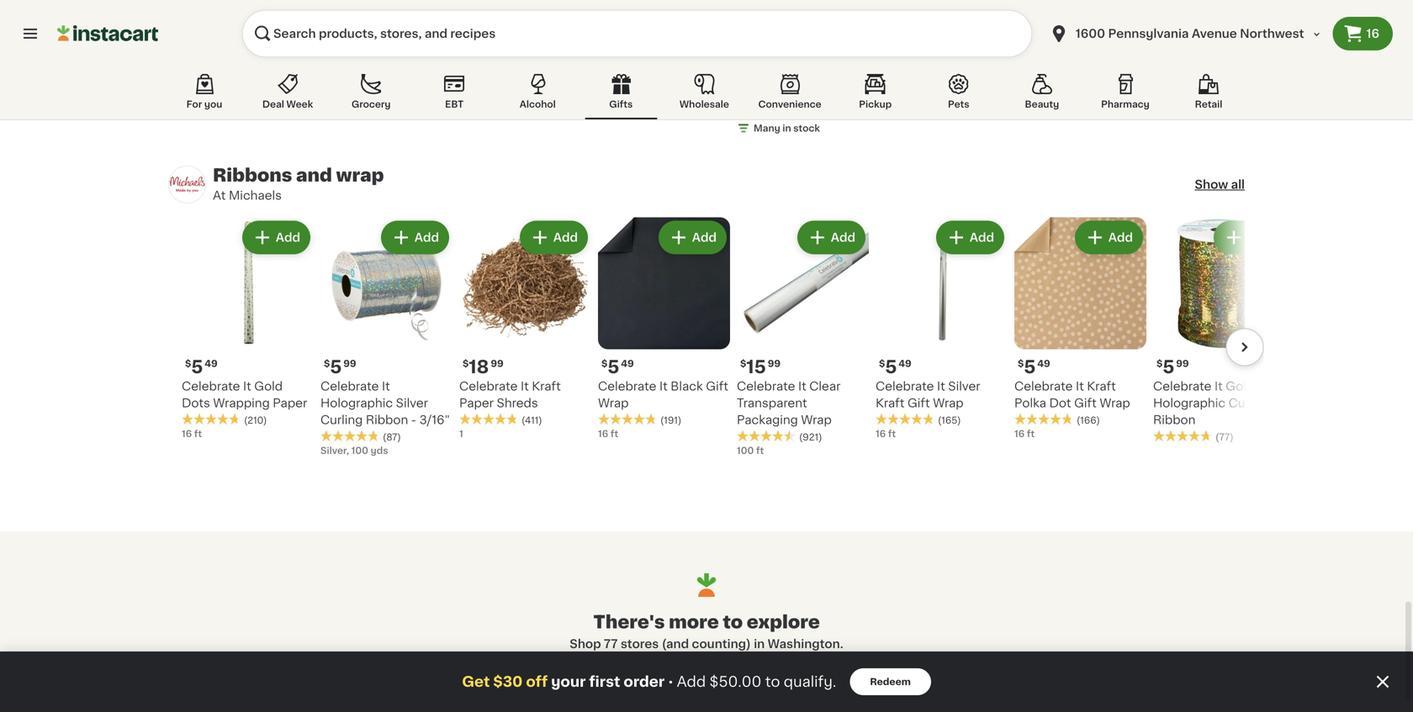 Task type: vqa. For each thing, say whether or not it's contained in the screenshot.
right Paper
yes



Task type: describe. For each thing, give the bounding box(es) containing it.
order
[[624, 675, 665, 689]]

kraft inside celebrate it silver kraft gift wrap
[[876, 397, 905, 409]]

16 ft for celebrate it gold dots wrapping paper
[[182, 429, 202, 439]]

many in stock down convenience
[[754, 124, 820, 133]]

99 for celebrate it kraft paper shreds
[[491, 359, 504, 368]]

ebt
[[445, 100, 464, 109]]

ft for packaging
[[756, 446, 764, 455]]

retail button
[[1173, 71, 1245, 119]]

add button for celebrate it holographic silver curling ribbon - 3/16"
[[383, 222, 448, 253]]

wrap inside celebrate it kraft polka dot gift wrap
[[1100, 397, 1131, 409]]

1 product group from the left
[[182, 217, 314, 441]]

1 horizontal spatial 100
[[737, 446, 754, 455]]

add for celebrate it gold dots wrapping paper
[[276, 232, 300, 243]]

$ 5 49 for celebrate it kraft polka dot gift wrap
[[1018, 358, 1051, 376]]

gold for wrapping
[[254, 381, 283, 392]]

you
[[204, 100, 222, 109]]

to inside treatment tracker modal dialog
[[765, 675, 780, 689]]

grocery
[[352, 100, 391, 109]]

miss
[[1181, 14, 1209, 26]]

convenience
[[758, 100, 822, 109]]

hermes mini replica coffret set
[[1015, 14, 1136, 43]]

size:1
[[459, 63, 485, 72]]

it for kraft
[[937, 381, 945, 392]]

saint
[[212, 14, 242, 26]]

(and
[[662, 638, 689, 650]]

stock down size:1 oz/ 30 ml concentration: formulation:, 3 total options
[[516, 107, 543, 116]]

$ for celebrate it kraft polka dot gift wrap
[[1018, 359, 1024, 368]]

add button for celebrate it clear transparent packaging wrap
[[799, 222, 864, 253]]

49 for wrap
[[621, 359, 634, 368]]

3 for cologne
[[800, 107, 806, 116]]

item carousel region containing 5
[[149, 217, 1286, 478]]

100 ft
[[737, 446, 764, 455]]

concentration: for de
[[459, 76, 530, 86]]

wrap inside celebrate it black gift wrap
[[598, 397, 629, 409]]

packaging
[[737, 414, 798, 426]]

viktor&rolf mini good fortune & flowerbomb perfume set
[[598, 14, 730, 76]]

99 for celebrate it clear transparent packaging wrap
[[768, 359, 781, 368]]

•
[[668, 675, 674, 689]]

add button for celebrate it gold dots wrapping paper
[[244, 222, 309, 253]]

treatment tracker modal dialog
[[0, 652, 1413, 713]]

1600
[[1076, 28, 1106, 40]]

(191)
[[660, 416, 682, 425]]

ml for 7.5 ml
[[1030, 63, 1042, 72]]

deal
[[262, 100, 284, 109]]

add for celebrate it kraft polka dot gift wrap
[[1109, 232, 1133, 243]]

polka
[[1015, 397, 1047, 409]]

size:1 oz/ 30 ml concentration: formulation:, 3 total options
[[459, 63, 591, 99]]

$ 5 49 for celebrate it silver kraft gift wrap
[[879, 358, 912, 376]]

michaels image
[[168, 166, 206, 204]]

18
[[469, 358, 489, 376]]

5 for celebrate it silver kraft gift wrap
[[885, 358, 897, 376]]

all for show
[[1231, 179, 1245, 190]]

pink
[[321, 65, 346, 76]]

99 for celebrate it gold holographic curling ribbon
[[1176, 359, 1189, 368]]

1 each
[[598, 80, 628, 89]]

(847)
[[799, 66, 824, 76]]

(921)
[[799, 433, 822, 442]]

16 for celebrate it silver kraft gift wrap
[[876, 429, 886, 439]]

fortune
[[598, 31, 644, 43]]

there's
[[593, 614, 665, 631]]

perfume inside viktor&rolf mini good fortune & flowerbomb perfume set
[[675, 48, 726, 60]]

size:3.4
[[737, 80, 774, 89]]

5 for celebrate it gold holographic curling ribbon
[[1163, 358, 1175, 376]]

eau inside the dior sauvage eau de toilette cologne for men
[[818, 14, 840, 26]]

gift inside celebrate it silver kraft gift wrap
[[908, 397, 930, 409]]

set inside viktor&rolf mini good fortune & flowerbomb perfume set
[[598, 65, 618, 76]]

pharmacy button
[[1089, 71, 1162, 119]]

convenience button
[[752, 71, 828, 119]]

yds
[[371, 446, 388, 455]]

jasmine
[[373, 48, 423, 60]]

$ for celebrate it gold dots wrapping paper
[[185, 359, 191, 368]]

it for silver
[[382, 381, 390, 392]]

beauty
[[1025, 100, 1059, 109]]

16 ft for celebrate it kraft polka dot gift wrap
[[1015, 429, 1035, 439]]

16 for celebrate it kraft polka dot gift wrap
[[1015, 429, 1025, 439]]

add inside treatment tracker modal dialog
[[677, 675, 706, 689]]

ribbons
[[213, 166, 292, 184]]

5 for celebrate it black gift wrap
[[608, 358, 619, 376]]

$ 5 99 for celebrate it holographic silver curling ribbon - 3/16"
[[324, 358, 356, 376]]

celebrate for celebrate it silver kraft gift wrap
[[876, 381, 934, 392]]

it for paper
[[521, 381, 529, 392]]

wrap
[[336, 166, 384, 184]]

many in stock down each on the left top of page
[[615, 97, 681, 106]]

wrap inside celebrate it clear transparent packaging wrap
[[801, 414, 832, 426]]

show all link
[[1195, 176, 1245, 193]]

add for celebrate it silver kraft gift wrap
[[970, 232, 994, 243]]

show
[[1195, 179, 1228, 190]]

many down each on the left top of page
[[615, 97, 642, 106]]

$35.00 element
[[182, 0, 314, 12]]

mini inside yves saint laurent mini black opium & libre eau de parfum duo
[[182, 31, 207, 43]]

many in stock up the pets
[[893, 80, 959, 89]]

add button for celebrate it silver kraft gift wrap
[[938, 222, 1003, 253]]

get $30 off your first order • add $50.00 to qualify.
[[462, 675, 837, 689]]

mist,
[[374, 31, 403, 43]]

16 inside button
[[1367, 28, 1380, 40]]

15
[[747, 358, 766, 376]]

wholesale
[[680, 100, 729, 109]]

show all
[[1195, 179, 1245, 190]]

many right 'ebt'
[[476, 107, 503, 116]]

total for cologne
[[808, 107, 830, 116]]

add for celebrate it holographic silver curling ribbon - 3/16"
[[415, 232, 439, 243]]

eau inside dior miss dior eau de parfum
[[1239, 14, 1261, 26]]

each
[[604, 80, 628, 89]]

laurent
[[245, 14, 291, 26]]

stores inside there's more to explore shop 77 stores (and counting) in washington.
[[621, 638, 659, 650]]

celebrate it kraft polka dot gift wrap
[[1015, 381, 1131, 409]]

$ 5 99 for celebrate it gold holographic curling ribbon
[[1157, 358, 1189, 376]]

stock up deal
[[238, 83, 265, 92]]

many in stock down dragonfruit
[[337, 97, 404, 106]]

silver inside celebrate it holographic silver curling ribbon - 3/16"
[[396, 397, 428, 409]]

options for versace bright crystal eau de toilette spray
[[555, 90, 591, 99]]

7 product group from the left
[[1015, 217, 1147, 441]]

celebrate for celebrate it black gift wrap
[[598, 381, 657, 392]]

99 for celebrate it holographic silver curling ribbon - 3/16"
[[344, 359, 356, 368]]

$ 15 99
[[740, 358, 781, 376]]

sauvage
[[765, 14, 815, 26]]

celebrate for celebrate it holographic silver curling ribbon - 3/16"
[[321, 381, 379, 392]]

ft for dot
[[1027, 429, 1035, 439]]

dot
[[1050, 397, 1071, 409]]

celebrate for celebrate it kraft polka dot gift wrap
[[1015, 381, 1073, 392]]

$ 18 99
[[463, 358, 504, 376]]

duo
[[182, 65, 206, 76]]

sol de janeiro perfume mist, brazilian jasmine & pink dragonfruit
[[321, 14, 436, 76]]

alcohol
[[520, 100, 556, 109]]

(165)
[[938, 416, 961, 425]]

$30
[[493, 675, 523, 689]]

good
[[697, 14, 730, 26]]

celebrate it black gift wrap
[[598, 381, 729, 409]]

ft for gift
[[888, 429, 896, 439]]

1600 pennsylvania avenue northwest
[[1076, 28, 1304, 40]]

redeem button
[[850, 669, 931, 696]]

stock down convenience
[[794, 124, 820, 133]]

7.5 ml
[[1015, 63, 1042, 72]]

opium
[[245, 31, 285, 43]]

& inside sol de janeiro perfume mist, brazilian jasmine & pink dragonfruit
[[426, 48, 436, 60]]

0 horizontal spatial 100
[[351, 446, 368, 455]]

it for dots
[[243, 381, 251, 392]]

ml for cologne
[[813, 80, 827, 89]]

men
[[737, 48, 763, 60]]

49 for gift
[[899, 359, 912, 368]]

16 ft for celebrate it silver kraft gift wrap
[[876, 429, 896, 439]]

49 for wrapping
[[205, 359, 218, 368]]

yves
[[182, 14, 209, 26]]

view
[[662, 684, 692, 696]]

for
[[837, 31, 854, 43]]

3 dior from the left
[[1212, 14, 1236, 26]]

stores inside button
[[712, 684, 751, 696]]

hermes
[[1015, 14, 1061, 26]]

dots
[[182, 397, 210, 409]]

janeiro
[[360, 14, 404, 26]]

week
[[287, 100, 313, 109]]

ft for wrapping
[[194, 429, 202, 439]]

avenue
[[1192, 28, 1237, 40]]

get
[[462, 675, 490, 689]]

pets
[[948, 100, 970, 109]]

many down 50 ml
[[893, 80, 919, 89]]

bright
[[510, 14, 546, 26]]

libre
[[182, 48, 211, 60]]

sol
[[321, 14, 339, 26]]

16 for celebrate it black gift wrap
[[598, 429, 608, 439]]

at
[[213, 190, 226, 201]]

formulation:, for versace bright crystal eau de toilette spray
[[459, 90, 520, 99]]

shop categories tab list
[[168, 71, 1245, 119]]

dior miss dior eau de parfum button
[[1153, 0, 1286, 74]]

michaels
[[229, 190, 282, 201]]

4 product group from the left
[[598, 217, 730, 441]]

gifts button
[[585, 71, 657, 119]]



Task type: locate. For each thing, give the bounding box(es) containing it.
1
[[598, 80, 602, 89], [459, 429, 463, 439]]

add button for celebrate it kraft paper shreds
[[521, 222, 586, 253]]

0 vertical spatial options
[[555, 90, 591, 99]]

dior for dior miss dior eau de parfum
[[1153, 14, 1178, 26]]

100 down (847)
[[793, 80, 810, 89]]

0 vertical spatial set
[[1060, 31, 1080, 43]]

item carousel region containing yves saint laurent mini black opium & libre eau de parfum duo
[[149, 0, 1286, 138]]

1 horizontal spatial parfum
[[1153, 31, 1196, 43]]

celebrate for celebrate it gold dots wrapping paper
[[182, 381, 240, 392]]

0 vertical spatial ml
[[519, 63, 534, 72]]

6 5 from the left
[[1163, 358, 1175, 376]]

1 horizontal spatial ribbon
[[1153, 414, 1196, 426]]

counting)
[[692, 638, 751, 650]]

7 it from the left
[[1076, 381, 1084, 392]]

celebrate it gold dots wrapping paper
[[182, 381, 307, 409]]

1 celebrate from the left
[[182, 381, 240, 392]]

gift inside celebrate it kraft polka dot gift wrap
[[1074, 397, 1097, 409]]

curling up (77)
[[1229, 397, 1271, 409]]

formulation:, inside size:3.4 oz/ 100 ml concentration: formulation:, 3 total options
[[737, 107, 798, 116]]

0 horizontal spatial oz/
[[487, 63, 502, 72]]

$ 5 49 up the dots
[[185, 358, 218, 376]]

3 product group from the left
[[459, 217, 591, 441]]

ribbon
[[366, 414, 408, 426], [1153, 414, 1196, 426]]

1 horizontal spatial all
[[1231, 179, 1245, 190]]

3 down (847)
[[800, 107, 806, 116]]

1 99 from the left
[[344, 359, 356, 368]]

oz/ inside size:3.4 oz/ 100 ml concentration: formulation:, 3 total options
[[776, 80, 791, 89]]

transparent
[[737, 397, 807, 409]]

gift inside celebrate it black gift wrap
[[706, 381, 729, 392]]

7 $ from the left
[[1018, 359, 1024, 368]]

it up shreds
[[521, 381, 529, 392]]

ft down packaging
[[756, 446, 764, 455]]

concentration:
[[459, 76, 530, 86], [737, 93, 807, 103]]

0 horizontal spatial kraft
[[532, 381, 561, 392]]

eau inside "versace bright crystal eau de toilette spray"
[[459, 31, 481, 43]]

$ up celebrate it holographic silver curling ribbon - 3/16"
[[324, 359, 330, 368]]

0 horizontal spatial 1
[[459, 429, 463, 439]]

1600 pennsylvania avenue northwest button
[[1049, 10, 1323, 57]]

$50.00
[[710, 675, 762, 689]]

3 up alcohol
[[522, 90, 529, 99]]

4 $ 5 49 from the left
[[1018, 358, 1051, 376]]

it inside celebrate it silver kraft gift wrap
[[937, 381, 945, 392]]

$ for celebrate it black gift wrap
[[602, 359, 608, 368]]

$
[[185, 359, 191, 368], [324, 359, 330, 368], [463, 359, 469, 368], [602, 359, 608, 368], [740, 359, 747, 368], [879, 359, 885, 368], [1018, 359, 1024, 368], [1157, 359, 1163, 368]]

1 vertical spatial set
[[598, 65, 618, 76]]

3 16 ft from the left
[[876, 429, 896, 439]]

4 5 from the left
[[885, 358, 897, 376]]

dior
[[737, 14, 762, 26], [1153, 14, 1178, 26], [1212, 14, 1236, 26]]

& up the flowerbomb in the top left of the page
[[647, 31, 657, 43]]

ml right '7.5'
[[1030, 63, 1042, 72]]

0 vertical spatial perfume
[[321, 31, 371, 43]]

add for celebrate it kraft paper shreds
[[553, 232, 578, 243]]

(87)
[[383, 433, 401, 442]]

$ 5 49 for celebrate it gold dots wrapping paper
[[185, 358, 218, 376]]

de right sol
[[342, 14, 357, 26]]

1 vertical spatial black
[[671, 381, 703, 392]]

8 celebrate from the left
[[1153, 381, 1212, 392]]

de inside "versace bright crystal eau de toilette spray"
[[484, 31, 500, 43]]

5 up polka
[[1024, 358, 1036, 376]]

0 horizontal spatial ml
[[519, 63, 534, 72]]

$ 5 49 for celebrate it black gift wrap
[[602, 358, 634, 376]]

1 horizontal spatial gift
[[908, 397, 930, 409]]

1 vertical spatial oz/
[[776, 80, 791, 89]]

for you button
[[168, 71, 241, 119]]

parfum down miss
[[1153, 31, 1196, 43]]

oz/ inside size:1 oz/ 30 ml concentration: formulation:, 3 total options
[[487, 63, 502, 72]]

& right the opium
[[288, 31, 297, 43]]

ribbon for silver
[[366, 414, 408, 426]]

pharmacy
[[1101, 100, 1150, 109]]

0 vertical spatial 3
[[522, 90, 529, 99]]

paper inside celebrate it kraft paper shreds
[[459, 397, 494, 409]]

kraft for 5
[[1087, 381, 1116, 392]]

$ up celebrate it silver kraft gift wrap
[[879, 359, 885, 368]]

99 right 15
[[768, 359, 781, 368]]

1 ribbon from the left
[[366, 414, 408, 426]]

(77)
[[1216, 433, 1234, 442]]

it inside celebrate it black gift wrap
[[660, 381, 668, 392]]

2 add button from the left
[[383, 222, 448, 253]]

5 celebrate from the left
[[737, 381, 795, 392]]

add for celebrate it black gift wrap
[[692, 232, 717, 243]]

7 celebrate from the left
[[1015, 381, 1073, 392]]

1 vertical spatial item carousel region
[[149, 217, 1286, 478]]

5 up celebrate it black gift wrap
[[608, 358, 619, 376]]

mini left good
[[669, 14, 694, 26]]

1 horizontal spatial gold
[[1226, 381, 1255, 392]]

$ inside $ 18 99
[[463, 359, 469, 368]]

1 horizontal spatial 1
[[598, 80, 602, 89]]

2 horizontal spatial de
[[843, 14, 858, 26]]

2 ribbon from the left
[[1153, 414, 1196, 426]]

0 horizontal spatial gift
[[706, 381, 729, 392]]

in inside there's more to explore shop 77 stores (and counting) in washington.
[[754, 638, 765, 650]]

1 horizontal spatial holographic
[[1153, 397, 1226, 409]]

5 for celebrate it kraft polka dot gift wrap
[[1024, 358, 1036, 376]]

1 toilette from the left
[[502, 31, 547, 43]]

16 for celebrate it gold dots wrapping paper
[[182, 429, 192, 439]]

coffret
[[1015, 31, 1057, 43]]

ft down celebrate it black gift wrap
[[611, 429, 618, 439]]

$ 5 49
[[185, 358, 218, 376], [602, 358, 634, 376], [879, 358, 912, 376], [1018, 358, 1051, 376]]

1 horizontal spatial concentration:
[[737, 93, 807, 103]]

all right show
[[1231, 179, 1245, 190]]

wrap
[[598, 397, 629, 409], [933, 397, 964, 409], [1100, 397, 1131, 409], [801, 414, 832, 426]]

3 for toilette
[[522, 90, 529, 99]]

pickup
[[859, 100, 892, 109]]

1 vertical spatial concentration:
[[737, 93, 807, 103]]

1 for 1
[[459, 429, 463, 439]]

qualify.
[[784, 675, 837, 689]]

4 it from the left
[[660, 381, 668, 392]]

ribbon inside celebrate it holographic silver curling ribbon - 3/16"
[[366, 414, 408, 426]]

concentration: down size:3.4
[[737, 93, 807, 103]]

many down pink
[[337, 97, 364, 106]]

washington.
[[768, 638, 844, 650]]

7.5
[[1015, 63, 1028, 72]]

8 $ from the left
[[1157, 359, 1163, 368]]

yves saint laurent mini black opium & libre eau de parfum duo
[[182, 14, 302, 76]]

oz/
[[487, 63, 502, 72], [776, 80, 791, 89]]

1 horizontal spatial oz/
[[776, 80, 791, 89]]

(411)
[[522, 416, 542, 425]]

it up (165)
[[937, 381, 945, 392]]

2 16 ft from the left
[[598, 429, 618, 439]]

4 $ from the left
[[602, 359, 608, 368]]

concentration: inside size:1 oz/ 30 ml concentration: formulation:, 3 total options
[[459, 76, 530, 86]]

for you
[[187, 100, 222, 109]]

it up (87)
[[382, 381, 390, 392]]

gold for curling
[[1226, 381, 1255, 392]]

formulation:, for dior sauvage eau de toilette cologne for men
[[737, 107, 798, 116]]

mini for viktor&rolf
[[669, 14, 694, 26]]

parfum inside yves saint laurent mini black opium & libre eau de parfum duo
[[259, 48, 302, 60]]

2 it from the left
[[382, 381, 390, 392]]

$ up transparent
[[740, 359, 747, 368]]

1 vertical spatial all
[[695, 684, 709, 696]]

$ for celebrate it silver kraft gift wrap
[[879, 359, 885, 368]]

celebrate inside celebrate it kraft polka dot gift wrap
[[1015, 381, 1073, 392]]

celebrate inside celebrate it silver kraft gift wrap
[[876, 381, 934, 392]]

0 horizontal spatial mini
[[182, 31, 207, 43]]

black inside celebrate it black gift wrap
[[671, 381, 703, 392]]

toilette up men
[[737, 31, 781, 43]]

oz/ up convenience
[[776, 80, 791, 89]]

total
[[531, 90, 553, 99], [808, 107, 830, 116]]

5 up celebrate it gold holographic curling ribbon
[[1163, 358, 1175, 376]]

all for view
[[695, 684, 709, 696]]

silver up (165)
[[948, 381, 981, 392]]

redeem
[[870, 678, 911, 687]]

1 left each on the left top of page
[[598, 80, 602, 89]]

eau up northwest
[[1239, 14, 1261, 26]]

5 $ from the left
[[740, 359, 747, 368]]

0 horizontal spatial dior
[[737, 14, 762, 26]]

celebrate inside celebrate it clear transparent packaging wrap
[[737, 381, 795, 392]]

instacart image
[[57, 24, 158, 44]]

options for dior sauvage eau de toilette cologne for men
[[833, 107, 869, 116]]

holographic inside celebrate it gold holographic curling ribbon
[[1153, 397, 1226, 409]]

paper right the wrapping
[[273, 397, 307, 409]]

1 horizontal spatial toilette
[[737, 31, 781, 43]]

black up '(191)' in the left bottom of the page
[[671, 381, 703, 392]]

0 vertical spatial total
[[531, 90, 553, 99]]

celebrate inside celebrate it gold dots wrapping paper
[[182, 381, 240, 392]]

0 horizontal spatial silver
[[396, 397, 428, 409]]

it for transparent
[[798, 381, 807, 392]]

tab panel containing ribbons and wrap
[[149, 0, 1286, 478]]

1 horizontal spatial de
[[484, 31, 500, 43]]

49 up polka
[[1038, 359, 1051, 368]]

1 horizontal spatial options
[[833, 107, 869, 116]]

1 gold from the left
[[254, 381, 283, 392]]

None search field
[[242, 10, 1032, 57]]

it inside celebrate it kraft polka dot gift wrap
[[1076, 381, 1084, 392]]

1 ml from the left
[[891, 63, 902, 72]]

celebrate inside celebrate it black gift wrap
[[598, 381, 657, 392]]

$ up polka
[[1018, 359, 1024, 368]]

ft
[[194, 429, 202, 439], [611, 429, 618, 439], [888, 429, 896, 439], [1027, 429, 1035, 439], [756, 446, 764, 455]]

(166)
[[1077, 416, 1100, 425]]

item carousel region
[[149, 0, 1286, 138], [149, 217, 1286, 478]]

gold up the wrapping
[[254, 381, 283, 392]]

0 horizontal spatial options
[[555, 90, 591, 99]]

total inside size:1 oz/ 30 ml concentration: formulation:, 3 total options
[[531, 90, 553, 99]]

mini inside hermes mini replica coffret set
[[1064, 14, 1089, 26]]

1 horizontal spatial curling
[[1229, 397, 1271, 409]]

1 vertical spatial silver
[[396, 397, 428, 409]]

add button
[[244, 222, 309, 253], [383, 222, 448, 253], [521, 222, 586, 253], [660, 222, 725, 253], [799, 222, 864, 253], [938, 222, 1003, 253], [1077, 222, 1142, 253]]

2 holographic from the left
[[1153, 397, 1226, 409]]

0 horizontal spatial stores
[[621, 638, 659, 650]]

1 vertical spatial perfume
[[675, 48, 726, 60]]

1 vertical spatial total
[[808, 107, 830, 116]]

dior for dior sauvage eau de toilette cologne for men
[[737, 14, 762, 26]]

de inside dior miss dior eau de parfum
[[1264, 14, 1281, 26]]

set inside hermes mini replica coffret set
[[1060, 31, 1080, 43]]

1 horizontal spatial silver
[[948, 381, 981, 392]]

all right view
[[695, 684, 709, 696]]

tab panel
[[149, 0, 1286, 478]]

ml right 50 on the right of the page
[[891, 63, 902, 72]]

49 up the dots
[[205, 359, 218, 368]]

kraft inside celebrate it kraft polka dot gift wrap
[[1087, 381, 1116, 392]]

0 vertical spatial de
[[1264, 14, 1281, 26]]

toilette inside "versace bright crystal eau de toilette spray"
[[502, 31, 547, 43]]

2 dior from the left
[[1153, 14, 1178, 26]]

5 for celebrate it holographic silver curling ribbon - 3/16"
[[330, 358, 342, 376]]

it for gift
[[660, 381, 668, 392]]

celebrate it kraft paper shreds
[[459, 381, 561, 409]]

6 product group from the left
[[876, 217, 1008, 441]]

all
[[1231, 179, 1245, 190], [695, 684, 709, 696]]

1 vertical spatial curling
[[321, 414, 363, 426]]

it up (166)
[[1076, 381, 1084, 392]]

1 vertical spatial to
[[765, 675, 780, 689]]

mini for hermes
[[1064, 14, 1089, 26]]

celebrate inside celebrate it holographic silver curling ribbon - 3/16"
[[321, 381, 379, 392]]

1 horizontal spatial set
[[1060, 31, 1080, 43]]

16 ft down the dots
[[182, 429, 202, 439]]

celebrate for celebrate it clear transparent packaging wrap
[[737, 381, 795, 392]]

1 paper from the left
[[273, 397, 307, 409]]

2 celebrate from the left
[[321, 381, 379, 392]]

1 vertical spatial ml
[[813, 80, 827, 89]]

0 vertical spatial item carousel region
[[149, 0, 1286, 138]]

0 horizontal spatial all
[[695, 684, 709, 696]]

wrap inside celebrate it silver kraft gift wrap
[[933, 397, 964, 409]]

eau right libre
[[214, 48, 236, 60]]

1 horizontal spatial ml
[[1030, 63, 1042, 72]]

0 vertical spatial formulation:,
[[459, 90, 520, 99]]

1 horizontal spatial stores
[[712, 684, 751, 696]]

de up for
[[843, 14, 858, 26]]

3 5 from the left
[[608, 358, 619, 376]]

100 down packaging
[[737, 446, 754, 455]]

100 inside size:3.4 oz/ 100 ml concentration: formulation:, 3 total options
[[793, 80, 810, 89]]

retail
[[1195, 100, 1223, 109]]

2 $ 5 99 from the left
[[1157, 358, 1189, 376]]

to up counting)
[[723, 614, 743, 631]]

it inside celebrate it clear transparent packaging wrap
[[798, 381, 807, 392]]

5 up the dots
[[191, 358, 203, 376]]

view all stores
[[662, 684, 751, 696]]

3 49 from the left
[[899, 359, 912, 368]]

0 horizontal spatial black
[[210, 31, 242, 43]]

oz/ left '30'
[[487, 63, 502, 72]]

$ 5 99 up celebrate it holographic silver curling ribbon - 3/16"
[[324, 358, 356, 376]]

1 $ 5 49 from the left
[[185, 358, 218, 376]]

ml inside size:1 oz/ 30 ml concentration: formulation:, 3 total options
[[519, 63, 534, 72]]

shop
[[570, 638, 601, 650]]

concentration: for toilette
[[737, 93, 807, 103]]

1 horizontal spatial formulation:,
[[737, 107, 798, 116]]

1 vertical spatial 1
[[459, 429, 463, 439]]

1 holographic from the left
[[321, 397, 393, 409]]

0 horizontal spatial total
[[531, 90, 553, 99]]

ft down the dots
[[194, 429, 202, 439]]

5
[[191, 358, 203, 376], [330, 358, 342, 376], [608, 358, 619, 376], [885, 358, 897, 376], [1024, 358, 1036, 376], [1163, 358, 1175, 376]]

explore
[[747, 614, 820, 631]]

4 celebrate from the left
[[598, 381, 657, 392]]

2 horizontal spatial kraft
[[1087, 381, 1116, 392]]

1 item carousel region from the top
[[149, 0, 1286, 138]]

stock right gifts
[[655, 97, 681, 106]]

5 add button from the left
[[799, 222, 864, 253]]

toilette
[[502, 31, 547, 43], [737, 31, 781, 43]]

& inside viktor&rolf mini good fortune & flowerbomb perfume set
[[647, 31, 657, 43]]

16 ft
[[182, 429, 202, 439], [598, 429, 618, 439], [876, 429, 896, 439], [1015, 429, 1035, 439]]

3 $ from the left
[[463, 359, 469, 368]]

ribbons and wrap at michaels
[[213, 166, 384, 201]]

gold inside celebrate it gold dots wrapping paper
[[254, 381, 283, 392]]

4 add button from the left
[[660, 222, 725, 253]]

parfum down the opium
[[259, 48, 302, 60]]

de inside yves saint laurent mini black opium & libre eau de parfum duo
[[239, 48, 256, 60]]

5 up celebrate it holographic silver curling ribbon - 3/16"
[[330, 358, 342, 376]]

ribbon inside celebrate it gold holographic curling ribbon
[[1153, 414, 1196, 426]]

0 horizontal spatial set
[[598, 65, 618, 76]]

holographic up "silver, 100 yds"
[[321, 397, 393, 409]]

product group
[[182, 217, 314, 441], [321, 217, 453, 458], [459, 217, 591, 441], [598, 217, 730, 441], [737, 217, 869, 458], [876, 217, 1008, 441], [1015, 217, 1147, 441], [1153, 217, 1286, 444]]

dior up pennsylvania
[[1153, 14, 1178, 26]]

0 horizontal spatial curling
[[321, 414, 363, 426]]

pennsylvania
[[1108, 28, 1189, 40]]

1 vertical spatial parfum
[[259, 48, 302, 60]]

product group containing 18
[[459, 217, 591, 441]]

2 horizontal spatial mini
[[1064, 14, 1089, 26]]

celebrate for celebrate it gold holographic curling ribbon
[[1153, 381, 1212, 392]]

0 horizontal spatial parfum
[[259, 48, 302, 60]]

1 horizontal spatial perfume
[[675, 48, 726, 60]]

add for celebrate it clear transparent packaging wrap
[[831, 232, 856, 243]]

celebrate it silver kraft gift wrap
[[876, 381, 981, 409]]

curling
[[1229, 397, 1271, 409], [321, 414, 363, 426]]

-
[[411, 414, 416, 426]]

curling up silver, at left bottom
[[321, 414, 363, 426]]

$ 5 49 up celebrate it silver kraft gift wrap
[[879, 358, 912, 376]]

ribbon for holographic
[[1153, 414, 1196, 426]]

1 $ from the left
[[185, 359, 191, 368]]

0 horizontal spatial 3
[[522, 90, 529, 99]]

$ 5 49 up celebrate it black gift wrap
[[602, 358, 634, 376]]

$ up celebrate it kraft paper shreds
[[463, 359, 469, 368]]

paper inside celebrate it gold dots wrapping paper
[[273, 397, 307, 409]]

holographic inside celebrate it holographic silver curling ribbon - 3/16"
[[321, 397, 393, 409]]

parfum
[[1153, 31, 1196, 43], [259, 48, 302, 60]]

0 horizontal spatial ml
[[891, 63, 902, 72]]

8 product group from the left
[[1153, 217, 1286, 444]]

holographic
[[321, 397, 393, 409], [1153, 397, 1226, 409]]

& inside yves saint laurent mini black opium & libre eau de parfum duo
[[288, 31, 297, 43]]

it inside celebrate it kraft paper shreds
[[521, 381, 529, 392]]

0 horizontal spatial ribbon
[[366, 414, 408, 426]]

to
[[723, 614, 743, 631], [765, 675, 780, 689]]

curling inside celebrate it holographic silver curling ribbon - 3/16"
[[321, 414, 363, 426]]

it inside celebrate it gold holographic curling ribbon
[[1215, 381, 1223, 392]]

1 add button from the left
[[244, 222, 309, 253]]

0 horizontal spatial $ 5 99
[[324, 358, 356, 376]]

2 product group from the left
[[321, 217, 453, 458]]

1 horizontal spatial &
[[426, 48, 436, 60]]

2 5 from the left
[[330, 358, 342, 376]]

& right jasmine on the left
[[426, 48, 436, 60]]

5 5 from the left
[[1024, 358, 1036, 376]]

99 inside $ 18 99
[[491, 359, 504, 368]]

Search field
[[242, 10, 1032, 57]]

0 horizontal spatial gold
[[254, 381, 283, 392]]

1 horizontal spatial mini
[[669, 14, 694, 26]]

options
[[555, 90, 591, 99], [833, 107, 869, 116]]

1 $ 5 99 from the left
[[324, 358, 356, 376]]

kraft
[[532, 381, 561, 392], [1087, 381, 1116, 392], [876, 397, 905, 409]]

4 99 from the left
[[1176, 359, 1189, 368]]

3
[[522, 90, 529, 99], [800, 107, 806, 116]]

1 horizontal spatial paper
[[459, 397, 494, 409]]

16 ft down celebrate it silver kraft gift wrap
[[876, 429, 896, 439]]

49 up celebrate it black gift wrap
[[621, 359, 634, 368]]

many in stock up you
[[199, 83, 265, 92]]

2 49 from the left
[[621, 359, 634, 368]]

ft for wrap
[[611, 429, 618, 439]]

ml for toilette
[[519, 63, 534, 72]]

100 left yds
[[351, 446, 368, 455]]

spray
[[550, 31, 584, 43]]

99 inside $ 15 99
[[768, 359, 781, 368]]

set right coffret
[[1060, 31, 1080, 43]]

concentration: inside size:3.4 oz/ 100 ml concentration: formulation:, 3 total options
[[737, 93, 807, 103]]

1 horizontal spatial kraft
[[876, 397, 905, 409]]

de down versace
[[484, 31, 500, 43]]

1 49 from the left
[[205, 359, 218, 368]]

it
[[243, 381, 251, 392], [382, 381, 390, 392], [521, 381, 529, 392], [660, 381, 668, 392], [798, 381, 807, 392], [937, 381, 945, 392], [1076, 381, 1084, 392], [1215, 381, 1223, 392]]

0 horizontal spatial holographic
[[321, 397, 393, 409]]

99 up celebrate it gold holographic curling ribbon
[[1176, 359, 1189, 368]]

3 99 from the left
[[768, 359, 781, 368]]

1 horizontal spatial black
[[671, 381, 703, 392]]

2 paper from the left
[[459, 397, 494, 409]]

ft down polka
[[1027, 429, 1035, 439]]

add button for celebrate it black gift wrap
[[660, 222, 725, 253]]

mini up the 1600
[[1064, 14, 1089, 26]]

8 it from the left
[[1215, 381, 1223, 392]]

3 $ 5 49 from the left
[[879, 358, 912, 376]]

ebt button
[[418, 71, 491, 119]]

2 horizontal spatial &
[[647, 31, 657, 43]]

100
[[793, 80, 810, 89], [351, 446, 368, 455], [737, 446, 754, 455]]

size:3.4 oz/ 100 ml concentration: formulation:, 3 total options
[[737, 80, 869, 116]]

total down (847)
[[808, 107, 830, 116]]

gold inside celebrate it gold holographic curling ribbon
[[1226, 381, 1255, 392]]

0 vertical spatial all
[[1231, 179, 1245, 190]]

2 $ from the left
[[324, 359, 330, 368]]

formulation:, inside size:1 oz/ 30 ml concentration: formulation:, 3 total options
[[459, 90, 520, 99]]

perfume up brazilian
[[321, 31, 371, 43]]

3 inside size:1 oz/ 30 ml concentration: formulation:, 3 total options
[[522, 90, 529, 99]]

$ for celebrate it gold holographic curling ribbon
[[1157, 359, 1163, 368]]

6 $ from the left
[[879, 359, 885, 368]]

6 add button from the left
[[938, 222, 1003, 253]]

celebrate inside celebrate it kraft paper shreds
[[459, 381, 518, 392]]

celebrate inside celebrate it gold holographic curling ribbon
[[1153, 381, 1212, 392]]

0 vertical spatial stores
[[621, 638, 659, 650]]

0 horizontal spatial perfume
[[321, 31, 371, 43]]

it up the wrapping
[[243, 381, 251, 392]]

options inside size:3.4 oz/ 100 ml concentration: formulation:, 3 total options
[[833, 107, 869, 116]]

mini down "yves"
[[182, 31, 207, 43]]

perfume
[[321, 31, 371, 43], [675, 48, 726, 60]]

many down convenience
[[754, 124, 780, 133]]

0 horizontal spatial de
[[342, 14, 357, 26]]

$ for celebrate it kraft paper shreds
[[463, 359, 469, 368]]

celebrate it clear transparent packaging wrap
[[737, 381, 841, 426]]

1 16 ft from the left
[[182, 429, 202, 439]]

de inside the dior sauvage eau de toilette cologne for men
[[843, 14, 858, 26]]

7 add button from the left
[[1077, 222, 1142, 253]]

grocery button
[[335, 71, 407, 119]]

$ inside $ 15 99
[[740, 359, 747, 368]]

silver
[[948, 381, 981, 392], [396, 397, 428, 409]]

$ 5 99 up celebrate it gold holographic curling ribbon
[[1157, 358, 1189, 376]]

versace
[[459, 14, 507, 26]]

2 gold from the left
[[1226, 381, 1255, 392]]

0 horizontal spatial to
[[723, 614, 743, 631]]

1 dior from the left
[[737, 14, 762, 26]]

celebrate it holographic silver curling ribbon - 3/16"
[[321, 381, 450, 426]]

northwest
[[1240, 28, 1304, 40]]

silver inside celebrate it silver kraft gift wrap
[[948, 381, 981, 392]]

0 horizontal spatial formulation:,
[[459, 90, 520, 99]]

1 vertical spatial de
[[239, 48, 256, 60]]

1 vertical spatial 3
[[800, 107, 806, 116]]

kraft for 18
[[532, 381, 561, 392]]

de inside sol de janeiro perfume mist, brazilian jasmine & pink dragonfruit
[[342, 14, 357, 26]]

6 celebrate from the left
[[876, 381, 934, 392]]

5 product group from the left
[[737, 217, 869, 458]]

1 horizontal spatial 3
[[800, 107, 806, 116]]

many
[[893, 80, 919, 89], [199, 83, 225, 92], [337, 97, 364, 106], [615, 97, 642, 106], [476, 107, 503, 116], [754, 124, 780, 133]]

0 vertical spatial to
[[723, 614, 743, 631]]

curling for holographic
[[321, 414, 363, 426]]

0 horizontal spatial &
[[288, 31, 297, 43]]

5 up celebrate it silver kraft gift wrap
[[885, 358, 897, 376]]

curling for gold
[[1229, 397, 1271, 409]]

0 vertical spatial oz/
[[487, 63, 502, 72]]

$ up celebrate it black gift wrap
[[602, 359, 608, 368]]

pets button
[[923, 71, 995, 119]]

(210)
[[244, 416, 267, 425]]

mini inside viktor&rolf mini good fortune & flowerbomb perfume set
[[669, 14, 694, 26]]

1600 pennsylvania avenue northwest button
[[1039, 10, 1333, 57]]

5 for celebrate it gold dots wrapping paper
[[191, 358, 203, 376]]

4 16 ft from the left
[[1015, 429, 1035, 439]]

1 horizontal spatial dior
[[1153, 14, 1178, 26]]

options inside size:1 oz/ 30 ml concentration: formulation:, 3 total options
[[555, 90, 591, 99]]

it inside celebrate it gold dots wrapping paper
[[243, 381, 251, 392]]

in
[[922, 80, 930, 89], [227, 83, 236, 92], [366, 97, 375, 106], [644, 97, 653, 106], [505, 107, 514, 116], [783, 124, 791, 133], [754, 638, 765, 650]]

to inside there's more to explore shop 77 stores (and counting) in washington.
[[723, 614, 743, 631]]

kraft inside celebrate it kraft paper shreds
[[532, 381, 561, 392]]

oz/ for de
[[487, 63, 502, 72]]

0 vertical spatial silver
[[948, 381, 981, 392]]

curling inside celebrate it gold holographic curling ribbon
[[1229, 397, 1271, 409]]

2 horizontal spatial gift
[[1074, 397, 1097, 409]]

3/16"
[[419, 414, 450, 426]]

clear
[[810, 381, 841, 392]]

ml for 50 ml
[[891, 63, 902, 72]]

3 add button from the left
[[521, 222, 586, 253]]

total for toilette
[[531, 90, 553, 99]]

1 down celebrate it kraft paper shreds
[[459, 429, 463, 439]]

1 horizontal spatial ml
[[813, 80, 827, 89]]

3 inside size:3.4 oz/ 100 ml concentration: formulation:, 3 total options
[[800, 107, 806, 116]]

ml inside size:3.4 oz/ 100 ml concentration: formulation:, 3 total options
[[813, 80, 827, 89]]

silver up -
[[396, 397, 428, 409]]

$ for celebrate it holographic silver curling ribbon - 3/16"
[[324, 359, 330, 368]]

it up (77)
[[1215, 381, 1223, 392]]

99 right 18
[[491, 359, 504, 368]]

1 for 1 each
[[598, 80, 602, 89]]

black down saint
[[210, 31, 242, 43]]

0 horizontal spatial toilette
[[502, 31, 547, 43]]

ml right '30'
[[519, 63, 534, 72]]

1 5 from the left
[[191, 358, 203, 376]]

1 inside product 'group'
[[459, 429, 463, 439]]

all inside button
[[695, 684, 709, 696]]

replica
[[1092, 14, 1136, 26]]

off
[[526, 675, 548, 689]]

stock down dragonfruit
[[377, 97, 404, 106]]

16 ft down polka
[[1015, 429, 1035, 439]]

5 it from the left
[[798, 381, 807, 392]]

16 button
[[1333, 17, 1393, 50]]

2 toilette from the left
[[737, 31, 781, 43]]

it inside celebrate it holographic silver curling ribbon - 3/16"
[[382, 381, 390, 392]]

wrapping
[[213, 397, 270, 409]]

1 vertical spatial stores
[[712, 684, 751, 696]]

2 $ 5 49 from the left
[[602, 358, 634, 376]]

3 celebrate from the left
[[459, 381, 518, 392]]

2 99 from the left
[[491, 359, 504, 368]]

49 for dot
[[1038, 359, 1051, 368]]

it for polka
[[1076, 381, 1084, 392]]

$ for celebrate it clear transparent packaging wrap
[[740, 359, 747, 368]]

2 horizontal spatial dior
[[1212, 14, 1236, 26]]

black inside yves saint laurent mini black opium & libre eau de parfum duo
[[210, 31, 242, 43]]

parfum inside dior miss dior eau de parfum
[[1153, 31, 1196, 43]]

99 up celebrate it holographic silver curling ribbon - 3/16"
[[344, 359, 356, 368]]

oz/ for toilette
[[776, 80, 791, 89]]

stores
[[621, 638, 659, 650], [712, 684, 751, 696]]

stock up the pets
[[932, 80, 959, 89]]

0 horizontal spatial concentration:
[[459, 76, 530, 86]]

many up you
[[199, 83, 225, 92]]

toilette inside the dior sauvage eau de toilette cologne for men
[[737, 31, 781, 43]]

perfume inside sol de janeiro perfume mist, brazilian jasmine & pink dragonfruit
[[321, 31, 371, 43]]

eau inside yves saint laurent mini black opium & libre eau de parfum duo
[[214, 48, 236, 60]]

$ up the dots
[[185, 359, 191, 368]]

product group containing 15
[[737, 217, 869, 458]]

many in stock down size:1 oz/ 30 ml concentration: formulation:, 3 total options
[[476, 107, 543, 116]]

4 49 from the left
[[1038, 359, 1051, 368]]

2 item carousel region from the top
[[149, 217, 1286, 478]]

0 horizontal spatial de
[[239, 48, 256, 60]]

gold up (77)
[[1226, 381, 1255, 392]]

6 it from the left
[[937, 381, 945, 392]]

1 it from the left
[[243, 381, 251, 392]]

eau up for
[[818, 14, 840, 26]]

0 vertical spatial concentration:
[[459, 76, 530, 86]]

paper down 18
[[459, 397, 494, 409]]

1 horizontal spatial de
[[1264, 14, 1281, 26]]

0 vertical spatial black
[[210, 31, 242, 43]]

total inside size:3.4 oz/ 100 ml concentration: formulation:, 3 total options
[[808, 107, 830, 116]]

formulation:, down size:3.4
[[737, 107, 798, 116]]

2 ml from the left
[[1030, 63, 1042, 72]]

3 it from the left
[[521, 381, 529, 392]]

it for holographic
[[1215, 381, 1223, 392]]

dior inside the dior sauvage eau de toilette cologne for men
[[737, 14, 762, 26]]

30
[[504, 63, 517, 72]]

1 horizontal spatial to
[[765, 675, 780, 689]]

celebrate for celebrate it kraft paper shreds
[[459, 381, 518, 392]]

16 ft for celebrate it black gift wrap
[[598, 429, 618, 439]]

$ 5 49 up polka
[[1018, 358, 1051, 376]]



